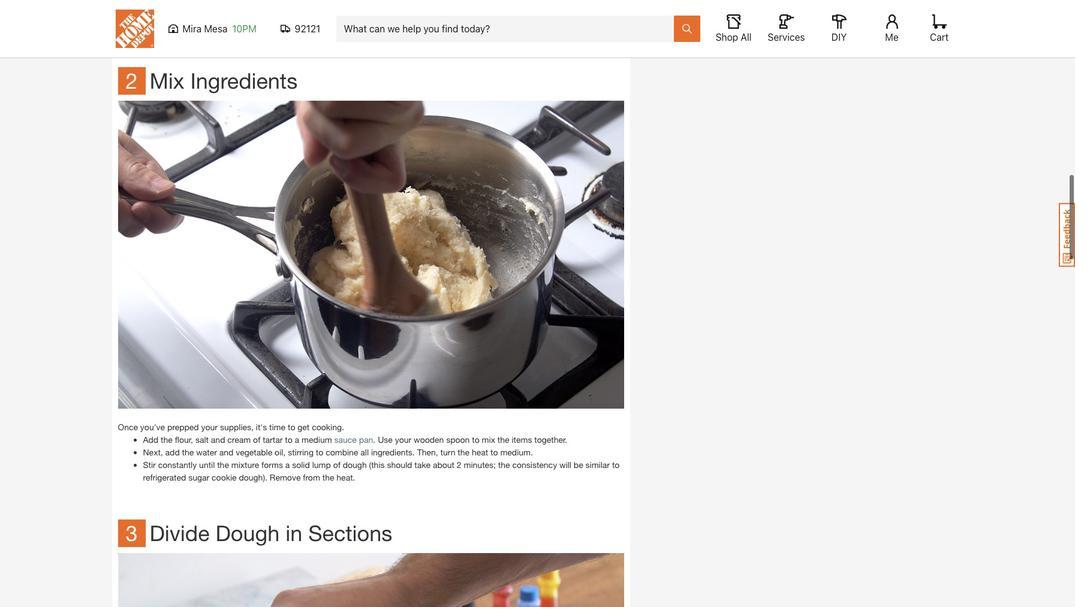 Task type: describe. For each thing, give the bounding box(es) containing it.
all
[[741, 32, 752, 43]]

to right oils
[[176, 20, 184, 30]]

get
[[298, 423, 310, 433]]

the right 'add'
[[161, 435, 173, 445]]

your inside tip: you can also add scents to your dough. adults looking for a fun way to relieve stress can even add a few drops of lavender or eucalyptus oils to make it extra relaxing.
[[238, 7, 255, 17]]

to down mix
[[491, 448, 498, 458]]

flour,
[[175, 435, 193, 445]]

divide
[[150, 521, 210, 547]]

to right similar
[[613, 460, 620, 471]]

dough
[[343, 460, 367, 471]]

a right for
[[354, 7, 358, 17]]

spoon
[[447, 435, 470, 445]]

lavender
[[562, 7, 594, 17]]

similar
[[586, 460, 610, 471]]

you've
[[140, 423, 165, 433]]

add inside once you've prepped your supplies, it's time to get cooking. add the flour, salt and cream of tartar to a medium sauce pan . use your wooden spoon to mix the items together. next, add the water and vegetable oil, stirring to combine all ingredients. then, turn the heat to medium. stir constantly until the mixture forms a solid lump of dough (this should take about 2 minutes; the consistency will be similar to refrigerated sugar cookie dough). remove from the heat.
[[165, 448, 180, 458]]

relieve
[[402, 7, 426, 17]]

shop
[[716, 32, 739, 43]]

to left mix
[[472, 435, 480, 445]]

heat
[[472, 448, 489, 458]]

lump
[[312, 460, 331, 471]]

1 horizontal spatial of
[[333, 460, 341, 471]]

oils
[[161, 20, 174, 30]]

to right the way
[[392, 7, 400, 17]]

tip: you can also add scents to your dough. adults looking for a fun way to relieve stress can even add a few drops of lavender or eucalyptus oils to make it extra relaxing.
[[118, 7, 604, 30]]

1 horizontal spatial add
[[184, 7, 199, 17]]

2 vertical spatial your
[[395, 435, 412, 445]]

dough.
[[257, 7, 283, 17]]

shop all
[[716, 32, 752, 43]]

pan
[[359, 435, 373, 445]]

take
[[415, 460, 431, 471]]

shop all button
[[715, 14, 753, 43]]

until
[[199, 460, 215, 471]]

the home depot logo image
[[116, 10, 154, 48]]

mira mesa 10pm
[[183, 23, 257, 34]]

a left few
[[506, 7, 511, 17]]

vegetable
[[236, 448, 273, 458]]

ingredients
[[191, 68, 298, 93]]

eucalyptus
[[118, 20, 159, 30]]

services
[[768, 32, 806, 43]]

mixture
[[231, 460, 259, 471]]

oil,
[[275, 448, 286, 458]]

or
[[597, 7, 604, 17]]

from
[[303, 473, 320, 483]]

2 inside once you've prepped your supplies, it's time to get cooking. add the flour, salt and cream of tartar to a medium sauce pan . use your wooden spoon to mix the items together. next, add the water and vegetable oil, stirring to combine all ingredients. then, turn the heat to medium. stir constantly until the mixture forms a solid lump of dough (this should take about 2 minutes; the consistency will be similar to refrigerated sugar cookie dough). remove from the heat.
[[457, 460, 462, 471]]

medium
[[302, 435, 332, 445]]

about
[[433, 460, 455, 471]]

feedback link image
[[1060, 203, 1076, 268]]

solid
[[292, 460, 310, 471]]

a person mixes flour, water and other ingredients in a sauce pan. image
[[118, 101, 624, 409]]

water
[[196, 448, 217, 458]]

sugar
[[189, 473, 210, 483]]

(this
[[369, 460, 385, 471]]

consistency
[[513, 460, 558, 471]]

time
[[269, 423, 286, 433]]

use
[[378, 435, 393, 445]]

remove
[[270, 473, 301, 483]]

sauce pan link
[[335, 435, 373, 445]]

1 vertical spatial and
[[220, 448, 234, 458]]

dough
[[216, 521, 280, 547]]

mix ingredients
[[150, 68, 298, 93]]

the down flour,
[[182, 448, 194, 458]]

cooking.
[[312, 423, 344, 433]]

a up stirring
[[295, 435, 300, 445]]

scents
[[201, 7, 226, 17]]

refrigerated
[[143, 473, 186, 483]]

even
[[469, 7, 487, 17]]

92121
[[295, 23, 321, 34]]

minutes;
[[464, 460, 496, 471]]

stirring
[[288, 448, 314, 458]]

92121 button
[[281, 23, 322, 35]]

cart
[[931, 32, 949, 43]]

a up remove
[[286, 460, 290, 471]]

me
[[886, 32, 899, 43]]

adults
[[286, 7, 309, 17]]

mira
[[183, 23, 202, 34]]

ingredients.
[[371, 448, 415, 458]]

cart link
[[927, 14, 953, 43]]

you
[[134, 7, 148, 17]]

all
[[361, 448, 369, 458]]

should
[[387, 460, 412, 471]]



Task type: vqa. For each thing, say whether or not it's contained in the screenshot.
back
no



Task type: locate. For each thing, give the bounding box(es) containing it.
stress
[[428, 7, 451, 17]]

to left get
[[288, 423, 295, 433]]

to
[[228, 7, 236, 17], [392, 7, 400, 17], [176, 20, 184, 30], [288, 423, 295, 433], [285, 435, 293, 445], [472, 435, 480, 445], [316, 448, 324, 458], [491, 448, 498, 458], [613, 460, 620, 471]]

it
[[209, 20, 213, 30]]

1 horizontal spatial your
[[238, 7, 255, 17]]

add up constantly
[[165, 448, 180, 458]]

2 vertical spatial of
[[333, 460, 341, 471]]

can
[[151, 7, 164, 17], [453, 7, 467, 17]]

to up oil,
[[285, 435, 293, 445]]

extra
[[216, 20, 234, 30]]

10pm
[[232, 23, 257, 34]]

turn the
[[441, 448, 470, 458]]

prepped
[[167, 423, 199, 433]]

in
[[286, 521, 303, 547]]

2 can from the left
[[453, 7, 467, 17]]

sauce
[[335, 435, 357, 445]]

add up "make"
[[184, 7, 199, 17]]

a
[[354, 7, 358, 17], [506, 7, 511, 17], [295, 435, 300, 445], [286, 460, 290, 471]]

2 horizontal spatial add
[[489, 7, 504, 17]]

tartar
[[263, 435, 283, 445]]

your up salt
[[201, 423, 218, 433]]

2 horizontal spatial your
[[395, 435, 412, 445]]

make
[[186, 20, 206, 30]]

1 vertical spatial your
[[201, 423, 218, 433]]

relaxing.
[[237, 20, 268, 30]]

tip:
[[118, 7, 132, 17]]

the up "cookie"
[[217, 460, 229, 471]]

of down the 'combine'
[[333, 460, 341, 471]]

for
[[341, 7, 351, 17]]

0 horizontal spatial add
[[165, 448, 180, 458]]

1 vertical spatial 2
[[457, 460, 462, 471]]

way
[[375, 7, 390, 17]]

can left the even
[[453, 7, 467, 17]]

once
[[118, 423, 138, 433]]

services button
[[768, 14, 806, 43]]

constantly
[[158, 460, 197, 471]]

supplies,
[[220, 423, 254, 433]]

forms
[[262, 460, 283, 471]]

your up relaxing.
[[238, 7, 255, 17]]

the down lump
[[323, 473, 335, 483]]

will
[[560, 460, 572, 471]]

medium.
[[501, 448, 533, 458]]

of inside tip: you can also add scents to your dough. adults looking for a fun way to relieve stress can even add a few drops of lavender or eucalyptus oils to make it extra relaxing.
[[553, 7, 560, 17]]

0 vertical spatial your
[[238, 7, 255, 17]]

your
[[238, 7, 255, 17], [201, 423, 218, 433], [395, 435, 412, 445]]

to up extra
[[228, 7, 236, 17]]

heat.
[[337, 473, 356, 483]]

2
[[126, 68, 138, 93], [457, 460, 462, 471]]

mix
[[150, 68, 185, 93]]

mix
[[482, 435, 496, 445]]

3
[[126, 521, 138, 547]]

of up vegetable
[[253, 435, 261, 445]]

fun
[[361, 7, 372, 17]]

the down medium.
[[499, 460, 510, 471]]

1 horizontal spatial can
[[453, 7, 467, 17]]

0 horizontal spatial your
[[201, 423, 218, 433]]

of
[[553, 7, 560, 17], [253, 435, 261, 445], [333, 460, 341, 471]]

1 can from the left
[[151, 7, 164, 17]]

and down cream
[[220, 448, 234, 458]]

add right the even
[[489, 7, 504, 17]]

and right salt
[[211, 435, 225, 445]]

and
[[211, 435, 225, 445], [220, 448, 234, 458]]

drops
[[529, 7, 550, 17]]

divide dough in sections
[[150, 521, 393, 547]]

items
[[512, 435, 532, 445]]

2 horizontal spatial of
[[553, 7, 560, 17]]

add
[[143, 435, 159, 445]]

dough).
[[239, 473, 268, 483]]

the right mix
[[498, 435, 510, 445]]

to up lump
[[316, 448, 324, 458]]

your up ingredients.
[[395, 435, 412, 445]]

looking
[[312, 7, 339, 17]]

0 horizontal spatial of
[[253, 435, 261, 445]]

few
[[513, 7, 526, 17]]

can up oils
[[151, 7, 164, 17]]

then,
[[417, 448, 438, 458]]

be
[[574, 460, 584, 471]]

cookie
[[212, 473, 237, 483]]

0 vertical spatial of
[[553, 7, 560, 17]]

0 vertical spatial and
[[211, 435, 225, 445]]

0 horizontal spatial 2
[[126, 68, 138, 93]]

sections
[[309, 521, 393, 547]]

mesa
[[204, 23, 228, 34]]

diy
[[832, 32, 847, 43]]

1 vertical spatial of
[[253, 435, 261, 445]]

a person cuts dough into sections. image
[[118, 554, 624, 608]]

.
[[373, 435, 376, 445]]

salt
[[196, 435, 209, 445]]

it's
[[256, 423, 267, 433]]

2 left the mix
[[126, 68, 138, 93]]

also
[[167, 7, 182, 17]]

wooden
[[414, 435, 444, 445]]

of right drops
[[553, 7, 560, 17]]

together.
[[535, 435, 568, 445]]

0 vertical spatial 2
[[126, 68, 138, 93]]

0 horizontal spatial can
[[151, 7, 164, 17]]

me button
[[873, 14, 912, 43]]

diy button
[[821, 14, 859, 43]]

once you've prepped your supplies, it's time to get cooking. add the flour, salt and cream of tartar to a medium sauce pan . use your wooden spoon to mix the items together. next, add the water and vegetable oil, stirring to combine all ingredients. then, turn the heat to medium. stir constantly until the mixture forms a solid lump of dough (this should take about 2 minutes; the consistency will be similar to refrigerated sugar cookie dough). remove from the heat.
[[118, 423, 620, 483]]

What can we help you find today? search field
[[344, 16, 674, 41]]

stir
[[143, 460, 156, 471]]

combine
[[326, 448, 358, 458]]

2 down turn the
[[457, 460, 462, 471]]

1 horizontal spatial 2
[[457, 460, 462, 471]]

next,
[[143, 448, 163, 458]]

cream
[[228, 435, 251, 445]]



